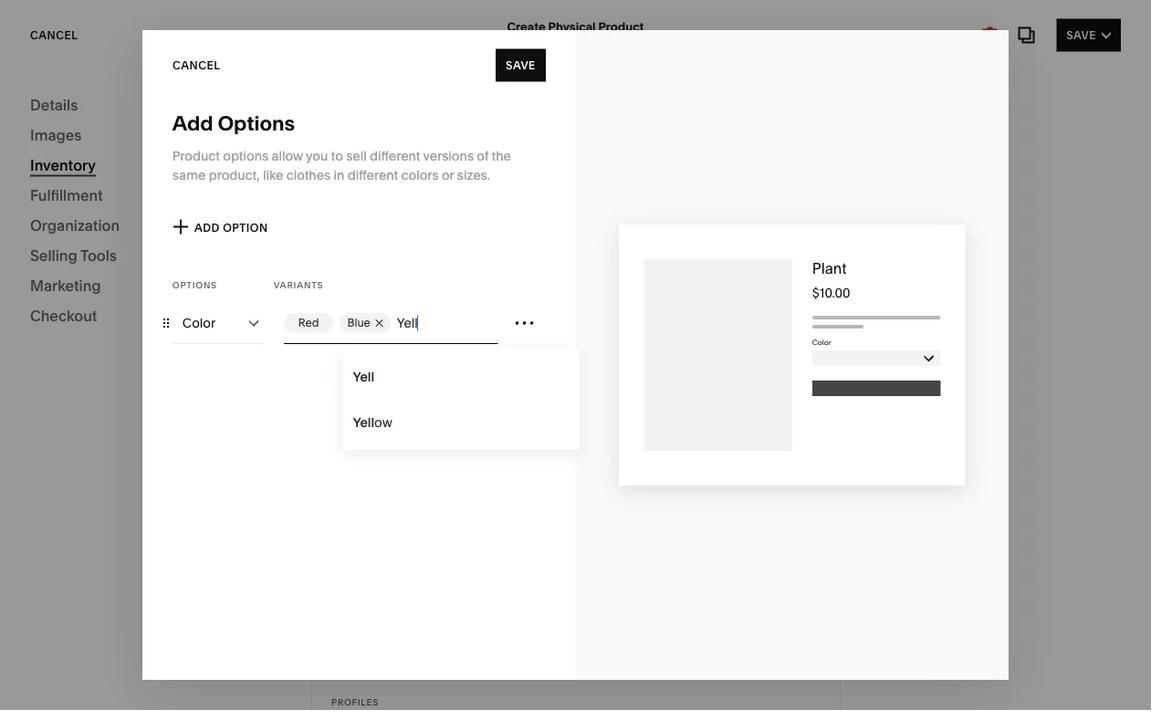 Task type: locate. For each thing, give the bounding box(es) containing it.
1 vertical spatial your
[[95, 253, 121, 268]]

all
[[30, 87, 56, 112]]

profiles
[[331, 697, 379, 708]]

0 vertical spatial product
[[599, 19, 644, 34]]

from
[[121, 385, 145, 398], [121, 446, 145, 459], [121, 507, 145, 521], [121, 568, 145, 582], [121, 630, 145, 643]]

yell down unlimited
[[353, 369, 374, 385]]

sell
[[346, 148, 367, 163]]

store
[[51, 226, 87, 243]]

cancel button up "add options"
[[172, 49, 230, 82]]

1 from from the top
[[121, 385, 145, 398]]

options
[[218, 111, 295, 136], [172, 279, 217, 290]]

1 $20 from the top
[[147, 385, 167, 398]]

same inside product options allow you to sell different versions of the same product, like clothes in different colors or sizes.
[[172, 167, 206, 183]]

color inside option field
[[182, 316, 216, 331]]

2 vertical spatial in
[[408, 678, 419, 693]]

add down first
[[138, 290, 164, 303]]

or
[[442, 167, 454, 183], [424, 495, 437, 511]]

1 horizontal spatial stock
[[393, 346, 427, 361]]

$20 down calathea
[[147, 385, 167, 398]]

organization
[[30, 216, 120, 234]]

you
[[306, 148, 328, 163]]

colors right sale
[[401, 167, 439, 183]]

option
[[223, 221, 268, 234]]

from down maiden
[[121, 446, 145, 459]]

0 horizontal spatial options
[[172, 279, 217, 290]]

cancel
[[30, 28, 78, 42], [172, 58, 220, 72]]

row group
[[0, 46, 362, 710]]

2 from from the top
[[121, 446, 145, 459]]

of
[[477, 148, 489, 163], [464, 475, 475, 491], [674, 678, 686, 693]]

different down sell
[[348, 167, 398, 183]]

1 horizontal spatial create
[[507, 19, 546, 34]]

pink calathea from $20
[[121, 367, 203, 398]]

1 vertical spatial save
[[506, 58, 536, 72]]

products
[[140, 205, 203, 223]]

0 vertical spatial your
[[224, 205, 255, 223]]

variants up red at the top of the page
[[274, 279, 324, 290]]

0 vertical spatial same
[[172, 167, 206, 183]]

blue
[[347, 316, 370, 330]]

0 vertical spatial of
[[477, 148, 489, 163]]

product down product
[[167, 290, 223, 303]]

$20
[[147, 385, 167, 398], [147, 630, 167, 643]]

4 from from the top
[[121, 568, 145, 582]]

0 vertical spatial options
[[218, 111, 295, 136]]

row group containing pink calathea
[[0, 46, 362, 710]]

0 horizontal spatial save button
[[496, 49, 546, 82]]

1 vertical spatial stock
[[393, 346, 427, 361]]

add up product,
[[172, 111, 213, 136]]

from for cactus
[[121, 507, 145, 521]]

1 horizontal spatial your
[[224, 205, 255, 223]]

0 vertical spatial $20
[[147, 385, 167, 398]]

options down product
[[172, 279, 217, 290]]

that
[[712, 475, 735, 491]]

example,
[[614, 475, 669, 491]]

0 horizontal spatial create
[[51, 253, 92, 268]]

colors right multiple
[[384, 495, 421, 511]]

2 vertical spatial product
[[167, 290, 223, 303]]

5 from from the top
[[121, 630, 145, 643]]

cancel up "add options"
[[172, 58, 220, 72]]

1 horizontal spatial options
[[218, 111, 295, 136]]

cancel up all
[[30, 28, 78, 42]]

cancel inside button
[[172, 58, 220, 72]]

from inside fern from $25
[[121, 568, 145, 582]]

1 vertical spatial color
[[813, 338, 832, 347]]

your left first
[[95, 253, 121, 268]]

from inside cactus from $50
[[121, 507, 145, 521]]

1 vertical spatial or
[[424, 495, 437, 511]]

fulfillment
[[30, 186, 103, 204]]

yell down the sku
[[353, 415, 374, 431]]

2 yell from the top
[[353, 415, 374, 431]]

1 horizontal spatial variants
[[331, 447, 381, 458]]

Price text field
[[517, 129, 820, 169]]

0 horizontal spatial in
[[334, 167, 345, 183]]

0 horizontal spatial of
[[464, 475, 475, 491]]

0 vertical spatial sizes.
[[457, 167, 490, 183]]

0 horizontal spatial or
[[424, 495, 437, 511]]

versions
[[423, 148, 474, 163], [410, 475, 461, 491]]

for
[[591, 475, 611, 491]]

2 vertical spatial different
[[356, 475, 407, 491]]

product
[[599, 19, 644, 34], [172, 148, 220, 163], [167, 290, 223, 303]]

create left physical
[[507, 19, 546, 34]]

same down search items… text box
[[172, 167, 206, 183]]

stock down add... text field
[[393, 346, 427, 361]]

colors
[[401, 167, 439, 183], [384, 495, 421, 511]]

different up multiple
[[356, 475, 407, 491]]

yell inside button
[[353, 369, 374, 385]]

0 vertical spatial color
[[182, 316, 216, 331]]

of inside "sell different versions of the same product. for example, a shirt that comes in multiple colors or sizes."
[[464, 475, 475, 491]]

0 horizontal spatial variants
[[274, 279, 324, 290]]

checkout
[[30, 307, 97, 325]]

categories button
[[0, 20, 129, 60]]

product inside product options allow you to sell different versions of the same product, like clothes in different colors or sizes.
[[172, 148, 220, 163]]

1 horizontal spatial same
[[501, 475, 534, 491]]

inventory
[[30, 156, 96, 174]]

different inside "sell different versions of the same product. for example, a shirt that comes in multiple colors or sizes."
[[356, 475, 407, 491]]

0 vertical spatial versions
[[423, 148, 474, 163]]

0 vertical spatial or
[[442, 167, 454, 183]]

color down $10.00
[[813, 338, 832, 347]]

in down price
[[334, 167, 345, 183]]

1 vertical spatial add
[[194, 221, 220, 234]]

1 vertical spatial product
[[172, 148, 220, 163]]

0 vertical spatial different
[[370, 148, 420, 163]]

0 vertical spatial stock
[[331, 305, 365, 320]]

yell for yell
[[353, 369, 374, 385]]

1 vertical spatial in
[[783, 475, 793, 491]]

unlimited stock
[[331, 346, 427, 361]]

from down palm
[[121, 630, 145, 643]]

Option field
[[172, 303, 264, 343]]

0 horizontal spatial stock
[[331, 305, 365, 320]]

1 vertical spatial $20
[[147, 630, 167, 643]]

variants up sell
[[331, 447, 381, 458]]

0 vertical spatial add
[[172, 111, 213, 136]]

out
[[651, 678, 671, 693]]

add option button
[[142, 215, 268, 247]]

maiden hair from $10
[[121, 428, 194, 459]]

your down product,
[[224, 205, 255, 223]]

your
[[224, 205, 255, 223], [95, 253, 121, 268], [688, 678, 715, 693]]

0 vertical spatial yell
[[353, 369, 374, 385]]

cancel button up all
[[30, 19, 78, 52]]

create physical product draft
[[507, 19, 644, 50]]

ow
[[374, 415, 393, 431]]

cancel grey icon image
[[309, 310, 335, 336]]

1 horizontal spatial of
[[477, 148, 489, 163]]

add for add option
[[194, 221, 220, 234]]

in left "14"
[[408, 678, 419, 693]]

1 vertical spatial the
[[478, 475, 498, 491]]

2 vertical spatial add
[[138, 290, 164, 303]]

get
[[572, 678, 592, 693]]

to left sell
[[331, 148, 343, 163]]

the
[[492, 148, 511, 163], [478, 475, 498, 491], [595, 678, 614, 693]]

2 vertical spatial the
[[595, 678, 614, 693]]

0 vertical spatial create
[[507, 19, 546, 34]]

different right sell
[[370, 148, 420, 163]]

different
[[370, 148, 420, 163], [348, 167, 398, 183], [356, 475, 407, 491]]

0 horizontal spatial same
[[172, 167, 206, 183]]

in
[[334, 167, 345, 183], [783, 475, 793, 491], [408, 678, 419, 693]]

product up product,
[[172, 148, 220, 163]]

colors inside "sell different versions of the same product. for example, a shirt that comes in multiple colors or sizes."
[[384, 495, 421, 511]]

your
[[319, 678, 346, 693]]

1 vertical spatial versions
[[410, 475, 461, 491]]

save
[[1067, 28, 1097, 42], [506, 58, 536, 72]]

1 vertical spatial sizes.
[[440, 495, 473, 511]]

0 horizontal spatial color
[[182, 316, 216, 331]]

0 horizontal spatial your
[[95, 253, 121, 268]]

add product
[[138, 290, 223, 303]]

1 vertical spatial create
[[51, 253, 92, 268]]

draft
[[563, 37, 588, 50]]

1 horizontal spatial in
[[408, 678, 419, 693]]

add left option
[[194, 221, 220, 234]]

sizes.
[[457, 167, 490, 183], [440, 495, 473, 511]]

2 horizontal spatial your
[[688, 678, 715, 693]]

sizes. inside product options allow you to sell different versions of the same product, like clothes in different colors or sizes.
[[457, 167, 490, 183]]

sell
[[331, 475, 353, 491]]

versions inside product options allow you to sell different versions of the same product, like clothes in different colors or sizes.
[[423, 148, 474, 163]]

tools
[[80, 247, 117, 264]]

1 horizontal spatial cancel button
[[172, 49, 230, 82]]

comes
[[738, 475, 779, 491]]

create
[[507, 19, 546, 34], [51, 253, 92, 268]]

1 horizontal spatial cancel
[[172, 58, 220, 72]]

2 horizontal spatial in
[[783, 475, 793, 491]]

or right multiple
[[424, 495, 437, 511]]

your left site.
[[688, 678, 715, 693]]

0 horizontal spatial cancel button
[[30, 19, 78, 52]]

0 vertical spatial cancel
[[30, 28, 78, 42]]

cancel button for profiles
[[30, 19, 78, 52]]

1 vertical spatial of
[[464, 475, 475, 491]]

days.
[[437, 678, 469, 693]]

stock left the cancel black icon
[[331, 305, 365, 320]]

add for add options
[[172, 111, 213, 136]]

product,
[[209, 167, 260, 183]]

cancel black icon image
[[370, 314, 389, 332]]

2 $20 from the top
[[147, 630, 167, 643]]

cancel button
[[30, 19, 78, 52], [172, 49, 230, 82]]

1 vertical spatial cancel
[[172, 58, 220, 72]]

1 vertical spatial same
[[501, 475, 534, 491]]

product
[[150, 253, 198, 268]]

options up 'options'
[[218, 111, 295, 136]]

in right the comes
[[783, 475, 793, 491]]

options
[[223, 148, 269, 163]]

or right sale
[[442, 167, 454, 183]]

product.
[[537, 475, 588, 491]]

0 vertical spatial save
[[1067, 28, 1097, 42]]

same left product.
[[501, 475, 534, 491]]

versions inside "sell different versions of the same product. for example, a shirt that comes in multiple colors or sizes."
[[410, 475, 461, 491]]

0 vertical spatial the
[[492, 148, 511, 163]]

1 vertical spatial yell
[[353, 415, 374, 431]]

shirt
[[682, 475, 709, 491]]

same
[[172, 167, 206, 183], [501, 475, 534, 491]]

stock
[[331, 305, 365, 320], [393, 346, 427, 361]]

product right physical
[[599, 19, 644, 34]]

hair
[[169, 428, 194, 443]]

color down add product button
[[182, 316, 216, 331]]

on
[[331, 182, 349, 198]]

0 vertical spatial colors
[[401, 167, 439, 183]]

1 vertical spatial options
[[172, 279, 217, 290]]

color
[[182, 316, 216, 331], [813, 338, 832, 347]]

cancel button for variants
[[172, 49, 230, 82]]

0 vertical spatial in
[[334, 167, 345, 183]]

1 vertical spatial colors
[[384, 495, 421, 511]]

from inside 'palm from $20'
[[121, 630, 145, 643]]

start
[[51, 205, 84, 223]]

$10
[[147, 446, 165, 459]]

from inside pink calathea from $20
[[121, 385, 145, 398]]

create down store
[[51, 253, 92, 268]]

to
[[331, 148, 343, 163], [207, 205, 221, 223], [201, 253, 213, 268], [557, 678, 569, 693]]

Sale Price text field
[[517, 211, 820, 251]]

selling tools
[[30, 247, 117, 264]]

1 horizontal spatial or
[[442, 167, 454, 183]]

calathea
[[149, 367, 203, 382]]

$20 down palm
[[147, 630, 167, 643]]

from down cactus
[[121, 507, 145, 521]]

1 yell from the top
[[353, 369, 374, 385]]

2 vertical spatial of
[[674, 678, 686, 693]]

add option
[[194, 221, 268, 234]]

0 horizontal spatial cancel
[[30, 28, 78, 42]]

yell
[[353, 369, 374, 385], [353, 415, 374, 431]]

from down fern
[[121, 568, 145, 582]]

variants
[[274, 279, 324, 290], [331, 447, 381, 458]]

ends
[[375, 678, 405, 693]]

tab list
[[955, 25, 1039, 54]]

3 from from the top
[[121, 507, 145, 521]]

yell button
[[343, 354, 580, 400]]

from down pink
[[121, 385, 145, 398]]

palm
[[121, 611, 151, 627]]

maiden
[[121, 428, 166, 443]]



Task type: describe. For each thing, give the bounding box(es) containing it.
from for palm
[[121, 630, 145, 643]]

Stock number field
[[517, 292, 820, 332]]

Search items… text field
[[60, 122, 327, 163]]

clothes
[[286, 167, 331, 183]]

1 horizontal spatial save button
[[1057, 19, 1121, 52]]

shop
[[736, 26, 763, 39]]

palm from $20
[[121, 611, 167, 643]]

in inside product options allow you to sell different versions of the same product, like clothes in different colors or sizes.
[[334, 167, 345, 183]]

sell different versions of the same product. for example, a shirt that comes in multiple colors or sizes.
[[331, 475, 793, 511]]

Add... field
[[367, 384, 820, 405]]

to inside product options allow you to sell different versions of the same product, like clothes in different colors or sizes.
[[331, 148, 343, 163]]

fern
[[121, 550, 148, 566]]

or inside product options allow you to sell different versions of the same product, like clothes in different colors or sizes.
[[442, 167, 454, 183]]

$10.00
[[813, 285, 851, 301]]

your trial ends in 14 days. upgrade now to get the most out of your site.
[[319, 678, 742, 693]]

yell ow
[[353, 415, 393, 431]]

or inside "sell different versions of the same product. for example, a shirt that comes in multiple colors or sizes."
[[424, 495, 437, 511]]

1 horizontal spatial save
[[1067, 28, 1097, 42]]

start adding products to your store create your first product to start selling.
[[51, 205, 288, 268]]

first
[[124, 253, 147, 268]]

14
[[422, 678, 434, 693]]

colors inside product options allow you to sell different versions of the same product, like clothes in different colors or sizes.
[[401, 167, 439, 183]]

cancel for variants
[[172, 58, 220, 72]]

to left get
[[557, 678, 569, 693]]

blue button
[[339, 313, 391, 333]]

yell for yell ow
[[353, 415, 374, 431]]

sale
[[353, 182, 378, 198]]

product inside button
[[167, 290, 223, 303]]

red button
[[284, 309, 336, 337]]

product options allow you to sell different versions of the same product, like clothes in different colors or sizes.
[[172, 148, 511, 183]]

to left option
[[207, 205, 221, 223]]

sku
[[331, 387, 357, 402]]

cancel for profiles
[[30, 28, 78, 42]]

plant $10.00
[[813, 259, 851, 301]]

cactus
[[121, 489, 163, 505]]

of inside product options allow you to sell different versions of the same product, like clothes in different colors or sizes.
[[477, 148, 489, 163]]

plant
[[813, 259, 847, 277]]

add options
[[172, 111, 295, 136]]

from for fern
[[121, 568, 145, 582]]

same inside "sell different versions of the same product. for example, a shirt that comes in multiple colors or sizes."
[[501, 475, 534, 491]]

fern from $25
[[121, 550, 166, 582]]

create inside start adding products to your store create your first product to start selling.
[[51, 253, 92, 268]]

categories
[[35, 33, 109, 47]]

like
[[263, 167, 283, 183]]

add product button
[[51, 280, 310, 313]]

0 vertical spatial variants
[[274, 279, 324, 290]]

on sale
[[331, 182, 378, 198]]

1 horizontal spatial color
[[813, 338, 832, 347]]

cactus from $50
[[121, 489, 167, 521]]

adding
[[88, 205, 137, 223]]

physical
[[548, 19, 596, 34]]

create inside the create physical product draft
[[507, 19, 546, 34]]

red
[[298, 316, 319, 330]]

in inside "sell different versions of the same product. for example, a shirt that comes in multiple colors or sizes."
[[783, 475, 793, 491]]

$50
[[147, 507, 167, 521]]

selling
[[30, 247, 77, 264]]

from inside maiden hair from $10
[[121, 446, 145, 459]]

now
[[528, 678, 554, 693]]

images
[[30, 126, 82, 144]]

marketing
[[30, 277, 101, 295]]

allow
[[272, 148, 303, 163]]

a
[[672, 475, 679, 491]]

add for add product
[[138, 290, 164, 303]]

sizes. inside "sell different versions of the same product. for example, a shirt that comes in multiple colors or sizes."
[[440, 495, 473, 511]]

trial
[[349, 678, 372, 693]]

2 horizontal spatial of
[[674, 678, 686, 693]]

pink
[[121, 367, 146, 382]]

multiple
[[331, 495, 381, 511]]

the inside "sell different versions of the same product. for example, a shirt that comes in multiple colors or sizes."
[[478, 475, 498, 491]]

the inside product options allow you to sell different versions of the same product, like clothes in different colors or sizes.
[[492, 148, 511, 163]]

to left start
[[201, 253, 213, 268]]

start
[[216, 253, 243, 268]]

1 vertical spatial different
[[348, 167, 398, 183]]

$25
[[147, 568, 166, 582]]

details
[[30, 96, 78, 114]]

Add... text field
[[397, 313, 498, 333]]

most
[[617, 678, 648, 693]]

site.
[[718, 678, 742, 693]]

$20 inside pink calathea from $20
[[147, 385, 167, 398]]

unlimited
[[331, 346, 390, 361]]

$20 inside 'palm from $20'
[[147, 630, 167, 643]]

1 vertical spatial variants
[[331, 447, 381, 458]]

selling.
[[246, 253, 288, 268]]

upgrade
[[472, 678, 525, 693]]

price
[[331, 141, 362, 157]]

product inside the create physical product draft
[[599, 19, 644, 34]]

2 vertical spatial your
[[688, 678, 715, 693]]

0 horizontal spatial save
[[506, 58, 536, 72]]



Task type: vqa. For each thing, say whether or not it's contained in the screenshot.
subscribe button
no



